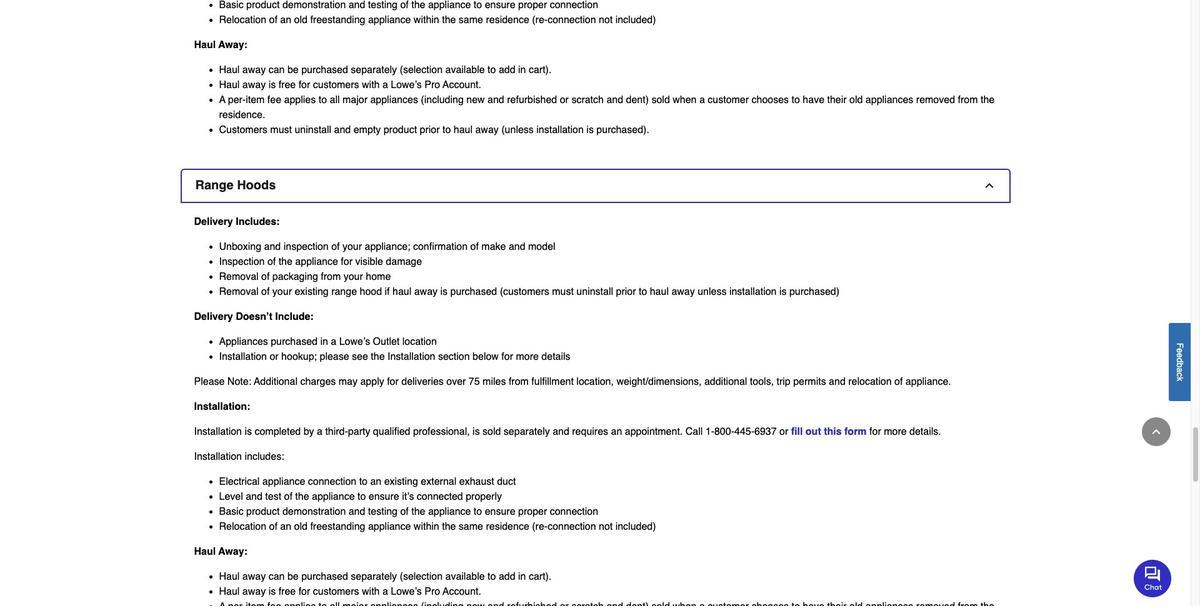 Task type: locate. For each thing, give the bounding box(es) containing it.
0 horizontal spatial from
[[321, 272, 341, 283]]

2 be from the top
[[288, 572, 299, 583]]

a inside haul away can be purchased separately (selection available to add in cart). haul away is free for customers with a lowe's pro account.
[[383, 587, 388, 598]]

can for haul away can be purchased separately (selection available to add in cart). haul away is free for customers with a lowe's pro account.
[[269, 572, 285, 583]]

0 vertical spatial free
[[279, 80, 296, 91]]

can inside haul away can be purchased separately (selection available to add in cart). haul away is free for customers with a lowe's pro account. a per-item fee applies to all major appliances (including new and refurbished or scratch and dent) sold when a customer chooses to have their old appliances removed from the residence. customers must uninstall and empty product prior to haul away (unless installation is purchased).
[[269, 65, 285, 76]]

1 e from the top
[[1176, 348, 1186, 353]]

be inside haul away can be purchased separately (selection available to add in cart). haul away is free for customers with a lowe's pro account.
[[288, 572, 299, 583]]

1 horizontal spatial product
[[384, 125, 417, 136]]

please note: additional charges may apply for deliveries over 75 miles from fulfillment location, weight/dimensions, additional tools, trip permits and relocation of appliance.
[[194, 377, 952, 388]]

customers inside haul away can be purchased separately (selection available to add in cart). haul away is free for customers with a lowe's pro account. a per-item fee applies to all major appliances (including new and refurbished or scratch and dent) sold when a customer chooses to have their old appliances removed from the residence. customers must uninstall and empty product prior to haul away (unless installation is purchased).
[[313, 80, 359, 91]]

sold right dent)
[[652, 95, 670, 106]]

free for haul away can be purchased separately (selection available to add in cart). haul away is free for customers with a lowe's pro account. a per-item fee applies to all major appliances (including new and refurbished or scratch and dent) sold when a customer chooses to have their old appliances removed from the residence. customers must uninstall and empty product prior to haul away (unless installation is purchased).
[[279, 80, 296, 91]]

2 customers from the top
[[313, 587, 359, 598]]

customers
[[313, 80, 359, 91], [313, 587, 359, 598]]

0 vertical spatial available
[[446, 65, 485, 76]]

1 vertical spatial same
[[459, 522, 484, 533]]

and left the requires
[[553, 427, 570, 438]]

2 residence from the top
[[486, 522, 530, 533]]

0 vertical spatial customers
[[313, 80, 359, 91]]

2 vertical spatial separately
[[351, 572, 397, 583]]

2 vertical spatial lowe's
[[391, 587, 422, 598]]

account. inside haul away can be purchased separately (selection available to add in cart). haul away is free for customers with a lowe's pro account. a per-item fee applies to all major appliances (including new and refurbished or scratch and dent) sold when a customer chooses to have their old appliances removed from the residence. customers must uninstall and empty product prior to haul away (unless installation is purchased).
[[443, 80, 482, 91]]

1 available from the top
[[446, 65, 485, 76]]

2 relocation from the top
[[219, 522, 267, 533]]

your up 'visible'
[[343, 242, 362, 253]]

electrical
[[219, 477, 260, 488]]

1 vertical spatial removal
[[219, 287, 259, 298]]

1 vertical spatial away:
[[218, 547, 248, 558]]

1 vertical spatial delivery
[[194, 312, 233, 323]]

lowe's inside appliances purchased in a lowe's outlet location installation or hookup; please see the installation section below for more details
[[339, 337, 370, 348]]

purchased inside haul away can be purchased separately (selection available to add in cart). haul away is free for customers with a lowe's pro account. a per-item fee applies to all major appliances (including new and refurbished or scratch and dent) sold when a customer chooses to have their old appliances removed from the residence. customers must uninstall and empty product prior to haul away (unless installation is purchased).
[[302, 65, 348, 76]]

customers for haul away can be purchased separately (selection available to add in cart). haul away is free for customers with a lowe's pro account.
[[313, 587, 359, 598]]

in inside haul away can be purchased separately (selection available to add in cart). haul away is free for customers with a lowe's pro account.
[[519, 572, 526, 583]]

1 account. from the top
[[443, 80, 482, 91]]

2 available from the top
[[446, 572, 485, 583]]

lowe's for haul away can be purchased separately (selection available to add in cart). haul away is free for customers with a lowe's pro account. a per-item fee applies to all major appliances (including new and refurbished or scratch and dent) sold when a customer chooses to have their old appliances removed from the residence. customers must uninstall and empty product prior to haul away (unless installation is purchased).
[[391, 80, 422, 91]]

or left hookup;
[[270, 352, 279, 363]]

1 vertical spatial with
[[362, 587, 380, 598]]

2 away: from the top
[[218, 547, 248, 558]]

separately for haul away can be purchased separately (selection available to add in cart). haul away is free for customers with a lowe's pro account.
[[351, 572, 397, 583]]

away: up per-
[[218, 40, 248, 51]]

0 horizontal spatial or
[[270, 352, 279, 363]]

your down packaging
[[273, 287, 292, 298]]

to inside unboxing and inspection of your appliance; confirmation of make and model inspection of the appliance for visible damage removal of packaging from your home removal of your existing range hood if haul away is purchased (customers must uninstall prior to haul away unless installation is purchased)
[[639, 287, 648, 298]]

freestanding
[[310, 15, 366, 26], [310, 522, 366, 533]]

1 horizontal spatial must
[[552, 287, 574, 298]]

basic
[[219, 507, 244, 518]]

electrical appliance connection to an existing external exhaust duct level and test of the appliance to ensure it's connected properly basic product demonstration and testing of the appliance to ensure proper connection relocation of an old freestanding appliance within the same residence (re-connection not included)
[[219, 477, 657, 533]]

away
[[243, 65, 266, 76], [243, 80, 266, 91], [476, 125, 499, 136], [415, 287, 438, 298], [672, 287, 695, 298], [243, 572, 266, 583], [243, 587, 266, 598]]

2 included) from the top
[[616, 522, 657, 533]]

1 free from the top
[[279, 80, 296, 91]]

lowe's
[[391, 80, 422, 91], [339, 337, 370, 348], [391, 587, 422, 598]]

1 vertical spatial uninstall
[[577, 287, 614, 298]]

1 residence from the top
[[486, 15, 530, 26]]

per-
[[228, 95, 246, 106]]

ensure down properly
[[485, 507, 516, 518]]

1 with from the top
[[362, 80, 380, 91]]

0 vertical spatial from
[[959, 95, 979, 106]]

an
[[280, 15, 292, 26], [611, 427, 623, 438], [371, 477, 382, 488], [280, 522, 292, 533]]

b
[[1176, 363, 1186, 368]]

party
[[348, 427, 371, 438]]

add
[[499, 65, 516, 76], [499, 572, 516, 583]]

1 (re- from the top
[[532, 15, 548, 26]]

purchased inside haul away can be purchased separately (selection available to add in cart). haul away is free for customers with a lowe's pro account.
[[302, 572, 348, 583]]

2 freestanding from the top
[[310, 522, 366, 533]]

not inside electrical appliance connection to an existing external exhaust duct level and test of the appliance to ensure it's connected properly basic product demonstration and testing of the appliance to ensure proper connection relocation of an old freestanding appliance within the same residence (re-connection not included)
[[599, 522, 613, 533]]

0 vertical spatial not
[[599, 15, 613, 26]]

old
[[294, 15, 308, 26], [850, 95, 863, 106], [294, 522, 308, 533]]

1 vertical spatial (selection
[[400, 572, 443, 583]]

pro
[[425, 80, 440, 91], [425, 587, 440, 598]]

0 vertical spatial sold
[[652, 95, 670, 106]]

1 vertical spatial included)
[[616, 522, 657, 533]]

it's
[[402, 492, 414, 503]]

or inside appliances purchased in a lowe's outlet location installation or hookup; please see the installation section below for more details
[[270, 352, 279, 363]]

delivery
[[194, 217, 233, 228], [194, 312, 233, 323]]

0 vertical spatial in
[[519, 65, 526, 76]]

lowe's inside haul away can be purchased separately (selection available to add in cart). haul away is free for customers with a lowe's pro account.
[[391, 587, 422, 598]]

1 vertical spatial relocation
[[219, 522, 267, 533]]

third-
[[326, 427, 348, 438]]

additional
[[254, 377, 298, 388]]

0 vertical spatial included)
[[616, 15, 657, 26]]

0 vertical spatial or
[[560, 95, 569, 106]]

separately inside haul away can be purchased separately (selection available to add in cart). haul away is free for customers with a lowe's pro account. a per-item fee applies to all major appliances (including new and refurbished or scratch and dent) sold when a customer chooses to have their old appliances removed from the residence. customers must uninstall and empty product prior to haul away (unless installation is purchased).
[[351, 65, 397, 76]]

1 horizontal spatial existing
[[384, 477, 418, 488]]

2 can from the top
[[269, 572, 285, 583]]

e up b
[[1176, 353, 1186, 358]]

away: down basic
[[218, 547, 248, 558]]

1 vertical spatial from
[[321, 272, 341, 283]]

within
[[414, 15, 440, 26], [414, 522, 440, 533]]

must
[[270, 125, 292, 136], [552, 287, 574, 298]]

2 vertical spatial purchased
[[302, 572, 348, 583]]

2 with from the top
[[362, 587, 380, 598]]

included)
[[616, 15, 657, 26], [616, 522, 657, 533]]

with for haul away can be purchased separately (selection available to add in cart). haul away is free for customers with a lowe's pro account. a per-item fee applies to all major appliances (including new and refurbished or scratch and dent) sold when a customer chooses to have their old appliances removed from the residence. customers must uninstall and empty product prior to haul away (unless installation is purchased).
[[362, 80, 380, 91]]

c
[[1176, 373, 1186, 377]]

free inside haul away can be purchased separately (selection available to add in cart). haul away is free for customers with a lowe's pro account. a per-item fee applies to all major appliances (including new and refurbished or scratch and dent) sold when a customer chooses to have their old appliances removed from the residence. customers must uninstall and empty product prior to haul away (unless installation is purchased).
[[279, 80, 296, 91]]

2 vertical spatial from
[[509, 377, 529, 388]]

uninstall inside haul away can be purchased separately (selection available to add in cart). haul away is free for customers with a lowe's pro account. a per-item fee applies to all major appliances (including new and refurbished or scratch and dent) sold when a customer chooses to have their old appliances removed from the residence. customers must uninstall and empty product prior to haul away (unless installation is purchased).
[[295, 125, 332, 136]]

haul right if
[[393, 287, 412, 298]]

account. inside haul away can be purchased separately (selection available to add in cart). haul away is free for customers with a lowe's pro account.
[[443, 587, 482, 598]]

2 add from the top
[[499, 572, 516, 583]]

0 vertical spatial account.
[[443, 80, 482, 91]]

deliveries
[[402, 377, 444, 388]]

removal up delivery doesn't include:
[[219, 287, 259, 298]]

0 vertical spatial uninstall
[[295, 125, 332, 136]]

appliance inside unboxing and inspection of your appliance; confirmation of make and model inspection of the appliance for visible damage removal of packaging from your home removal of your existing range hood if haul away is purchased (customers must uninstall prior to haul away unless installation is purchased)
[[295, 257, 338, 268]]

in
[[519, 65, 526, 76], [320, 337, 328, 348], [519, 572, 526, 583]]

1 vertical spatial prior
[[616, 287, 636, 298]]

included) inside electrical appliance connection to an existing external exhaust duct level and test of the appliance to ensure it's connected properly basic product demonstration and testing of the appliance to ensure proper connection relocation of an old freestanding appliance within the same residence (re-connection not included)
[[616, 522, 657, 533]]

not
[[599, 15, 613, 26], [599, 522, 613, 533]]

0 vertical spatial must
[[270, 125, 292, 136]]

haul
[[454, 125, 473, 136], [393, 287, 412, 298], [650, 287, 669, 298]]

range
[[332, 287, 357, 298]]

1 vertical spatial ensure
[[485, 507, 516, 518]]

0 vertical spatial residence
[[486, 15, 530, 26]]

removal down inspection
[[219, 272, 259, 283]]

chooses
[[752, 95, 789, 106]]

haul away can be purchased separately (selection available to add in cart). haul away is free for customers with a lowe's pro account.
[[219, 572, 552, 598]]

customers inside haul away can be purchased separately (selection available to add in cart). haul away is free for customers with a lowe's pro account.
[[313, 587, 359, 598]]

more inside appliances purchased in a lowe's outlet location installation or hookup; please see the installation section below for more details
[[516, 352, 539, 363]]

more
[[516, 352, 539, 363], [885, 427, 907, 438]]

f e e d b a c k button
[[1170, 323, 1192, 401]]

includes:
[[245, 452, 284, 463]]

or left scratch
[[560, 95, 569, 106]]

1 vertical spatial pro
[[425, 587, 440, 598]]

2 horizontal spatial from
[[959, 95, 979, 106]]

fill out this form link
[[792, 427, 867, 438]]

1 vertical spatial purchased
[[271, 337, 318, 348]]

0 vertical spatial relocation
[[219, 15, 267, 26]]

for inside unboxing and inspection of your appliance; confirmation of make and model inspection of the appliance for visible damage removal of packaging from your home removal of your existing range hood if haul away is purchased (customers must uninstall prior to haul away unless installation is purchased)
[[341, 257, 353, 268]]

add inside haul away can be purchased separately (selection available to add in cart). haul away is free for customers with a lowe's pro account.
[[499, 572, 516, 583]]

2 horizontal spatial haul
[[650, 287, 669, 298]]

0 horizontal spatial appliances
[[371, 95, 418, 106]]

1 vertical spatial more
[[885, 427, 907, 438]]

0 vertical spatial product
[[384, 125, 417, 136]]

1 horizontal spatial prior
[[616, 287, 636, 298]]

1 horizontal spatial more
[[885, 427, 907, 438]]

1 pro from the top
[[425, 80, 440, 91]]

2 same from the top
[[459, 522, 484, 533]]

(re-
[[532, 15, 548, 26], [532, 522, 548, 533]]

available inside haul away can be purchased separately (selection available to add in cart). haul away is free for customers with a lowe's pro account.
[[446, 572, 485, 583]]

haul away: up a
[[194, 40, 248, 51]]

1 vertical spatial must
[[552, 287, 574, 298]]

cart). inside haul away can be purchased separately (selection available to add in cart). haul away is free for customers with a lowe's pro account. a per-item fee applies to all major appliances (including new and refurbished or scratch and dent) sold when a customer chooses to have their old appliances removed from the residence. customers must uninstall and empty product prior to haul away (unless installation is purchased).
[[529, 65, 552, 76]]

installation down location
[[388, 352, 436, 363]]

haul down new
[[454, 125, 473, 136]]

appliances right major
[[371, 95, 418, 106]]

can for haul away can be purchased separately (selection available to add in cart). haul away is free for customers with a lowe's pro account. a per-item fee applies to all major appliances (including new and refurbished or scratch and dent) sold when a customer chooses to have their old appliances removed from the residence. customers must uninstall and empty product prior to haul away (unless installation is purchased).
[[269, 65, 285, 76]]

appliances purchased in a lowe's outlet location installation or hookup; please see the installation section below for more details
[[219, 337, 571, 363]]

must down model
[[552, 287, 574, 298]]

75
[[469, 377, 480, 388]]

appliances left removed
[[866, 95, 914, 106]]

appliances
[[371, 95, 418, 106], [866, 95, 914, 106]]

out
[[806, 427, 822, 438]]

free inside haul away can be purchased separately (selection available to add in cart). haul away is free for customers with a lowe's pro account.
[[279, 587, 296, 598]]

0 vertical spatial be
[[288, 65, 299, 76]]

2 free from the top
[[279, 587, 296, 598]]

1 horizontal spatial haul
[[454, 125, 473, 136]]

with inside haul away can be purchased separately (selection available to add in cart). haul away is free for customers with a lowe's pro account. a per-item fee applies to all major appliances (including new and refurbished or scratch and dent) sold when a customer chooses to have their old appliances removed from the residence. customers must uninstall and empty product prior to haul away (unless installation is purchased).
[[362, 80, 380, 91]]

your up the range
[[344, 272, 363, 283]]

800-
[[715, 427, 735, 438]]

pro inside haul away can be purchased separately (selection available to add in cart). haul away is free for customers with a lowe's pro account.
[[425, 587, 440, 598]]

chevron up image
[[1151, 426, 1163, 438]]

the inside unboxing and inspection of your appliance; confirmation of make and model inspection of the appliance for visible damage removal of packaging from your home removal of your existing range hood if haul away is purchased (customers must uninstall prior to haul away unless installation is purchased)
[[279, 257, 293, 268]]

sold down miles
[[483, 427, 501, 438]]

installation down scratch
[[537, 125, 584, 136]]

account.
[[443, 80, 482, 91], [443, 587, 482, 598]]

2 within from the top
[[414, 522, 440, 533]]

doesn't
[[236, 312, 273, 323]]

range
[[195, 179, 234, 193]]

or inside haul away can be purchased separately (selection available to add in cart). haul away is free for customers with a lowe's pro account. a per-item fee applies to all major appliances (including new and refurbished or scratch and dent) sold when a customer chooses to have their old appliances removed from the residence. customers must uninstall and empty product prior to haul away (unless installation is purchased).
[[560, 95, 569, 106]]

1 same from the top
[[459, 15, 484, 26]]

1 delivery from the top
[[194, 217, 233, 228]]

pro for haul away can be purchased separately (selection available to add in cart). haul away is free for customers with a lowe's pro account.
[[425, 587, 440, 598]]

account. for haul away can be purchased separately (selection available to add in cart). haul away is free for customers with a lowe's pro account. a per-item fee applies to all major appliances (including new and refurbished or scratch and dent) sold when a customer chooses to have their old appliances removed from the residence. customers must uninstall and empty product prior to haul away (unless installation is purchased).
[[443, 80, 482, 91]]

delivery up the 'unboxing'
[[194, 217, 233, 228]]

separately inside haul away can be purchased separately (selection available to add in cart). haul away is free for customers with a lowe's pro account.
[[351, 572, 397, 583]]

1 horizontal spatial ensure
[[485, 507, 516, 518]]

must inside unboxing and inspection of your appliance; confirmation of make and model inspection of the appliance for visible damage removal of packaging from your home removal of your existing range hood if haul away is purchased (customers must uninstall prior to haul away unless installation is purchased)
[[552, 287, 574, 298]]

test
[[265, 492, 282, 503]]

0 vertical spatial your
[[343, 242, 362, 253]]

is
[[269, 80, 276, 91], [587, 125, 594, 136], [441, 287, 448, 298], [780, 287, 787, 298], [245, 427, 252, 438], [473, 427, 480, 438], [269, 587, 276, 598]]

0 horizontal spatial haul
[[393, 287, 412, 298]]

e
[[1176, 348, 1186, 353], [1176, 353, 1186, 358]]

1 vertical spatial residence
[[486, 522, 530, 533]]

1 (selection from the top
[[400, 65, 443, 76]]

0 vertical spatial installation
[[537, 125, 584, 136]]

demonstration
[[283, 507, 346, 518]]

1 horizontal spatial installation
[[730, 287, 777, 298]]

1 vertical spatial or
[[270, 352, 279, 363]]

existing up it's
[[384, 477, 418, 488]]

installation up electrical
[[194, 452, 242, 463]]

2 cart). from the top
[[529, 572, 552, 583]]

proper
[[519, 507, 547, 518]]

existing down packaging
[[295, 287, 329, 298]]

0 horizontal spatial must
[[270, 125, 292, 136]]

more left details
[[516, 352, 539, 363]]

0 vertical spatial separately
[[351, 65, 397, 76]]

1 vertical spatial in
[[320, 337, 328, 348]]

0 horizontal spatial ensure
[[369, 492, 400, 503]]

over
[[447, 377, 466, 388]]

additional
[[705, 377, 748, 388]]

have
[[803, 95, 825, 106]]

2 vertical spatial old
[[294, 522, 308, 533]]

0 horizontal spatial more
[[516, 352, 539, 363]]

0 vertical spatial delivery
[[194, 217, 233, 228]]

1 away: from the top
[[218, 40, 248, 51]]

please
[[320, 352, 349, 363]]

appliance
[[368, 15, 411, 26], [295, 257, 338, 268], [263, 477, 305, 488], [312, 492, 355, 503], [428, 507, 471, 518], [368, 522, 411, 533]]

old inside electrical appliance connection to an existing external exhaust duct level and test of the appliance to ensure it's connected properly basic product demonstration and testing of the appliance to ensure proper connection relocation of an old freestanding appliance within the same residence (re-connection not included)
[[294, 522, 308, 533]]

1 horizontal spatial or
[[560, 95, 569, 106]]

0 vertical spatial cart).
[[529, 65, 552, 76]]

1 cart). from the top
[[529, 65, 552, 76]]

from
[[959, 95, 979, 106], [321, 272, 341, 283], [509, 377, 529, 388]]

completed
[[255, 427, 301, 438]]

1 vertical spatial old
[[850, 95, 863, 106]]

in inside haul away can be purchased separately (selection available to add in cart). haul away is free for customers with a lowe's pro account. a per-item fee applies to all major appliances (including new and refurbished or scratch and dent) sold when a customer chooses to have their old appliances removed from the residence. customers must uninstall and empty product prior to haul away (unless installation is purchased).
[[519, 65, 526, 76]]

ensure up testing
[[369, 492, 400, 503]]

e up d
[[1176, 348, 1186, 353]]

1 customers from the top
[[313, 80, 359, 91]]

1 vertical spatial within
[[414, 522, 440, 533]]

(including
[[421, 95, 464, 106]]

2 vertical spatial your
[[273, 287, 292, 298]]

product inside electrical appliance connection to an existing external exhaust duct level and test of the appliance to ensure it's connected properly basic product demonstration and testing of the appliance to ensure proper connection relocation of an old freestanding appliance within the same residence (re-connection not included)
[[246, 507, 280, 518]]

0 vertical spatial same
[[459, 15, 484, 26]]

(selection inside haul away can be purchased separately (selection available to add in cart). haul away is free for customers with a lowe's pro account.
[[400, 572, 443, 583]]

new
[[467, 95, 485, 106]]

fill
[[792, 427, 803, 438]]

1 vertical spatial available
[[446, 572, 485, 583]]

scroll to top element
[[1143, 418, 1172, 447]]

445-
[[735, 427, 755, 438]]

can
[[269, 65, 285, 76], [269, 572, 285, 583]]

2 pro from the top
[[425, 587, 440, 598]]

1 vertical spatial product
[[246, 507, 280, 518]]

0 vertical spatial ensure
[[369, 492, 400, 503]]

away:
[[218, 40, 248, 51], [218, 547, 248, 558]]

0 horizontal spatial existing
[[295, 287, 329, 298]]

1 vertical spatial account.
[[443, 587, 482, 598]]

cart).
[[529, 65, 552, 76], [529, 572, 552, 583]]

haul away: down basic
[[194, 547, 248, 558]]

0 vertical spatial can
[[269, 65, 285, 76]]

product down test
[[246, 507, 280, 518]]

existing
[[295, 287, 329, 298], [384, 477, 418, 488]]

or left fill on the bottom right of the page
[[780, 427, 789, 438]]

2 vertical spatial in
[[519, 572, 526, 583]]

0 vertical spatial prior
[[420, 125, 440, 136]]

1 vertical spatial haul away:
[[194, 547, 248, 558]]

2 account. from the top
[[443, 587, 482, 598]]

0 vertical spatial within
[[414, 15, 440, 26]]

1 be from the top
[[288, 65, 299, 76]]

1 vertical spatial customers
[[313, 587, 359, 598]]

add for haul away can be purchased separately (selection available to add in cart). haul away is free for customers with a lowe's pro account.
[[499, 572, 516, 583]]

the inside haul away can be purchased separately (selection available to add in cart). haul away is free for customers with a lowe's pro account. a per-item fee applies to all major appliances (including new and refurbished or scratch and dent) sold when a customer chooses to have their old appliances removed from the residence. customers must uninstall and empty product prior to haul away (unless installation is purchased).
[[981, 95, 995, 106]]

can inside haul away can be purchased separately (selection available to add in cart). haul away is free for customers with a lowe's pro account.
[[269, 572, 285, 583]]

and right "permits"
[[829, 377, 846, 388]]

from up the range
[[321, 272, 341, 283]]

may
[[339, 377, 358, 388]]

and right make
[[509, 242, 526, 253]]

with inside haul away can be purchased separately (selection available to add in cart). haul away is free for customers with a lowe's pro account.
[[362, 587, 380, 598]]

1 can from the top
[[269, 65, 285, 76]]

with for haul away can be purchased separately (selection available to add in cart). haul away is free for customers with a lowe's pro account.
[[362, 587, 380, 598]]

1 vertical spatial (re-
[[532, 522, 548, 533]]

for inside haul away can be purchased separately (selection available to add in cart). haul away is free for customers with a lowe's pro account. a per-item fee applies to all major appliances (including new and refurbished or scratch and dent) sold when a customer chooses to have their old appliances removed from the residence. customers must uninstall and empty product prior to haul away (unless installation is purchased).
[[299, 80, 310, 91]]

available inside haul away can be purchased separately (selection available to add in cart). haul away is free for customers with a lowe's pro account. a per-item fee applies to all major appliances (including new and refurbished or scratch and dent) sold when a customer chooses to have their old appliances removed from the residence. customers must uninstall and empty product prior to haul away (unless installation is purchased).
[[446, 65, 485, 76]]

same inside electrical appliance connection to an existing external exhaust duct level and test of the appliance to ensure it's connected properly basic product demonstration and testing of the appliance to ensure proper connection relocation of an old freestanding appliance within the same residence (re-connection not included)
[[459, 522, 484, 533]]

more left "details."
[[885, 427, 907, 438]]

haul away:
[[194, 40, 248, 51], [194, 547, 248, 558]]

1 not from the top
[[599, 15, 613, 26]]

product right empty
[[384, 125, 417, 136]]

chevron up image
[[984, 180, 996, 192]]

please
[[194, 377, 225, 388]]

2 delivery from the top
[[194, 312, 233, 323]]

0 vertical spatial freestanding
[[310, 15, 366, 26]]

cart). for haul away can be purchased separately (selection available to add in cart). haul away is free for customers with a lowe's pro account.
[[529, 572, 552, 583]]

(re- inside electrical appliance connection to an existing external exhaust duct level and test of the appliance to ensure it's connected properly basic product demonstration and testing of the appliance to ensure proper connection relocation of an old freestanding appliance within the same residence (re-connection not included)
[[532, 522, 548, 533]]

delivery for delivery includes:
[[194, 217, 233, 228]]

sold inside haul away can be purchased separately (selection available to add in cart). haul away is free for customers with a lowe's pro account. a per-item fee applies to all major appliances (including new and refurbished or scratch and dent) sold when a customer chooses to have their old appliances removed from the residence. customers must uninstall and empty product prior to haul away (unless installation is purchased).
[[652, 95, 670, 106]]

appointment.
[[625, 427, 683, 438]]

0 horizontal spatial installation
[[537, 125, 584, 136]]

from right removed
[[959, 95, 979, 106]]

(selection
[[400, 65, 443, 76], [400, 572, 443, 583]]

installation down installation:
[[194, 427, 242, 438]]

0 vertical spatial add
[[499, 65, 516, 76]]

2 not from the top
[[599, 522, 613, 533]]

1 vertical spatial be
[[288, 572, 299, 583]]

purchased inside appliances purchased in a lowe's outlet location installation or hookup; please see the installation section below for more details
[[271, 337, 318, 348]]

0 vertical spatial (re-
[[532, 15, 548, 26]]

0 vertical spatial existing
[[295, 287, 329, 298]]

1 vertical spatial can
[[269, 572, 285, 583]]

1 add from the top
[[499, 65, 516, 76]]

damage
[[386, 257, 422, 268]]

cart). for haul away can be purchased separately (selection available to add in cart). haul away is free for customers with a lowe's pro account. a per-item fee applies to all major appliances (including new and refurbished or scratch and dent) sold when a customer chooses to have their old appliances removed from the residence. customers must uninstall and empty product prior to haul away (unless installation is purchased).
[[529, 65, 552, 76]]

0 vertical spatial more
[[516, 352, 539, 363]]

1 vertical spatial lowe's
[[339, 337, 370, 348]]

relocation inside electrical appliance connection to an existing external exhaust duct level and test of the appliance to ensure it's connected properly basic product demonstration and testing of the appliance to ensure proper connection relocation of an old freestanding appliance within the same residence (re-connection not included)
[[219, 522, 267, 533]]

1 horizontal spatial uninstall
[[577, 287, 614, 298]]

1 appliances from the left
[[371, 95, 418, 106]]

0 horizontal spatial prior
[[420, 125, 440, 136]]

from right miles
[[509, 377, 529, 388]]

0 vertical spatial with
[[362, 80, 380, 91]]

cart). inside haul away can be purchased separately (selection available to add in cart). haul away is free for customers with a lowe's pro account.
[[529, 572, 552, 583]]

0 vertical spatial pro
[[425, 80, 440, 91]]

2 vertical spatial or
[[780, 427, 789, 438]]

pro inside haul away can be purchased separately (selection available to add in cart). haul away is free for customers with a lowe's pro account. a per-item fee applies to all major appliances (including new and refurbished or scratch and dent) sold when a customer chooses to have their old appliances removed from the residence. customers must uninstall and empty product prior to haul away (unless installation is purchased).
[[425, 80, 440, 91]]

0 vertical spatial purchased
[[302, 65, 348, 76]]

2 (selection from the top
[[400, 572, 443, 583]]

delivery for delivery doesn't include:
[[194, 312, 233, 323]]

delivery up appliances
[[194, 312, 233, 323]]

1 vertical spatial freestanding
[[310, 522, 366, 533]]

hookup;
[[282, 352, 317, 363]]

haul left unless
[[650, 287, 669, 298]]

(selection inside haul away can be purchased separately (selection available to add in cart). haul away is free for customers with a lowe's pro account. a per-item fee applies to all major appliances (including new and refurbished or scratch and dent) sold when a customer chooses to have their old appliances removed from the residence. customers must uninstall and empty product prior to haul away (unless installation is purchased).
[[400, 65, 443, 76]]

is inside haul away can be purchased separately (selection available to add in cart). haul away is free for customers with a lowe's pro account.
[[269, 587, 276, 598]]

in for haul away can be purchased separately (selection available to add in cart). haul away is free for customers with a lowe's pro account.
[[519, 572, 526, 583]]

must down fee
[[270, 125, 292, 136]]

lowe's inside haul away can be purchased separately (selection available to add in cart). haul away is free for customers with a lowe's pro account. a per-item fee applies to all major appliances (including new and refurbished or scratch and dent) sold when a customer chooses to have their old appliances removed from the residence. customers must uninstall and empty product prior to haul away (unless installation is purchased).
[[391, 80, 422, 91]]

and left dent)
[[607, 95, 624, 106]]

installation right unless
[[730, 287, 777, 298]]

2 (re- from the top
[[532, 522, 548, 533]]

add inside haul away can be purchased separately (selection available to add in cart). haul away is free for customers with a lowe's pro account. a per-item fee applies to all major appliances (including new and refurbished or scratch and dent) sold when a customer chooses to have their old appliances removed from the residence. customers must uninstall and empty product prior to haul away (unless installation is purchased).
[[499, 65, 516, 76]]

be inside haul away can be purchased separately (selection available to add in cart). haul away is free for customers with a lowe's pro account. a per-item fee applies to all major appliances (including new and refurbished or scratch and dent) sold when a customer chooses to have their old appliances removed from the residence. customers must uninstall and empty product prior to haul away (unless installation is purchased).
[[288, 65, 299, 76]]

1 horizontal spatial appliances
[[866, 95, 914, 106]]

and left test
[[246, 492, 263, 503]]

chat invite button image
[[1135, 560, 1173, 598]]

inspection
[[284, 242, 329, 253]]

available for haul away can be purchased separately (selection available to add in cart). haul away is free for customers with a lowe's pro account. a per-item fee applies to all major appliances (including new and refurbished or scratch and dent) sold when a customer chooses to have their old appliances removed from the residence. customers must uninstall and empty product prior to haul away (unless installation is purchased).
[[446, 65, 485, 76]]



Task type: describe. For each thing, give the bounding box(es) containing it.
old inside haul away can be purchased separately (selection available to add in cart). haul away is free for customers with a lowe's pro account. a per-item fee applies to all major appliances (including new and refurbished or scratch and dent) sold when a customer chooses to have their old appliances removed from the residence. customers must uninstall and empty product prior to haul away (unless installation is purchased).
[[850, 95, 863, 106]]

purchased for haul away can be purchased separately (selection available to add in cart). haul away is free for customers with a lowe's pro account. a per-item fee applies to all major appliances (including new and refurbished or scratch and dent) sold when a customer chooses to have their old appliances removed from the residence. customers must uninstall and empty product prior to haul away (unless installation is purchased).
[[302, 65, 348, 76]]

all
[[330, 95, 340, 106]]

outlet
[[373, 337, 400, 348]]

1 vertical spatial separately
[[504, 427, 550, 438]]

details
[[542, 352, 571, 363]]

customer
[[708, 95, 749, 106]]

2 removal from the top
[[219, 287, 259, 298]]

f
[[1176, 343, 1186, 348]]

details.
[[910, 427, 942, 438]]

f e e d b a c k
[[1176, 343, 1186, 381]]

customers for haul away can be purchased separately (selection available to add in cart). haul away is free for customers with a lowe's pro account. a per-item fee applies to all major appliances (including new and refurbished or scratch and dent) sold when a customer chooses to have their old appliances removed from the residence. customers must uninstall and empty product prior to haul away (unless installation is purchased).
[[313, 80, 359, 91]]

1 included) from the top
[[616, 15, 657, 26]]

a inside appliances purchased in a lowe's outlet location installation or hookup; please see the installation section below for more details
[[331, 337, 337, 348]]

unless
[[698, 287, 727, 298]]

2 appliances from the left
[[866, 95, 914, 106]]

make
[[482, 242, 506, 253]]

pro for haul away can be purchased separately (selection available to add in cart). haul away is free for customers with a lowe's pro account. a per-item fee applies to all major appliances (including new and refurbished or scratch and dent) sold when a customer chooses to have their old appliances removed from the residence. customers must uninstall and empty product prior to haul away (unless installation is purchased).
[[425, 80, 440, 91]]

apply
[[361, 377, 384, 388]]

home
[[366, 272, 391, 283]]

section
[[438, 352, 470, 363]]

account. for haul away can be purchased separately (selection available to add in cart). haul away is free for customers with a lowe's pro account.
[[443, 587, 482, 598]]

purchased (customers
[[451, 287, 550, 298]]

permits
[[794, 377, 827, 388]]

haul away can be purchased separately (selection available to add in cart). haul away is free for customers with a lowe's pro account. a per-item fee applies to all major appliances (including new and refurbished or scratch and dent) sold when a customer chooses to have their old appliances removed from the residence. customers must uninstall and empty product prior to haul away (unless installation is purchased).
[[219, 65, 995, 136]]

uninstall inside unboxing and inspection of your appliance; confirmation of make and model inspection of the appliance for visible damage removal of packaging from your home removal of your existing range hood if haul away is purchased (customers must uninstall prior to haul away unless installation is purchased)
[[577, 287, 614, 298]]

installation is completed by a third-party qualified professional, is sold separately and requires an appointment. call 1-800-445-6937   or fill out this form for more details.
[[194, 427, 942, 438]]

this
[[824, 427, 842, 438]]

location
[[403, 337, 437, 348]]

a
[[219, 95, 226, 106]]

form
[[845, 427, 867, 438]]

note:
[[228, 377, 252, 388]]

existing inside unboxing and inspection of your appliance; confirmation of make and model inspection of the appliance for visible damage removal of packaging from your home removal of your existing range hood if haul away is purchased (customers must uninstall prior to haul away unless installation is purchased)
[[295, 287, 329, 298]]

miles
[[483, 377, 506, 388]]

inspection
[[219, 257, 265, 268]]

prior inside unboxing and inspection of your appliance; confirmation of make and model inspection of the appliance for visible damage removal of packaging from your home removal of your existing range hood if haul away is purchased (customers must uninstall prior to haul away unless installation is purchased)
[[616, 287, 636, 298]]

include:
[[275, 312, 314, 323]]

appliance.
[[906, 377, 952, 388]]

installation inside unboxing and inspection of your appliance; confirmation of make and model inspection of the appliance for visible damage removal of packaging from your home removal of your existing range hood if haul away is purchased (customers must uninstall prior to haul away unless installation is purchased)
[[730, 287, 777, 298]]

hoods
[[237, 179, 276, 193]]

unboxing and inspection of your appliance; confirmation of make and model inspection of the appliance for visible damage removal of packaging from your home removal of your existing range hood if haul away is purchased (customers must uninstall prior to haul away unless installation is purchased)
[[219, 242, 840, 298]]

1 haul away: from the top
[[194, 40, 248, 51]]

0 horizontal spatial sold
[[483, 427, 501, 438]]

1 vertical spatial your
[[344, 272, 363, 283]]

1 removal from the top
[[219, 272, 259, 283]]

6937
[[755, 427, 777, 438]]

and left testing
[[349, 507, 366, 518]]

visible
[[356, 257, 383, 268]]

trip
[[777, 377, 791, 388]]

must inside haul away can be purchased separately (selection available to add in cart). haul away is free for customers with a lowe's pro account. a per-item fee applies to all major appliances (including new and refurbished or scratch and dent) sold when a customer chooses to have their old appliances removed from the residence. customers must uninstall and empty product prior to haul away (unless installation is purchased).
[[270, 125, 292, 136]]

residence inside electrical appliance connection to an existing external exhaust duct level and test of the appliance to ensure it's connected properly basic product demonstration and testing of the appliance to ensure proper connection relocation of an old freestanding appliance within the same residence (re-connection not included)
[[486, 522, 530, 533]]

0 vertical spatial old
[[294, 15, 308, 26]]

and down includes:
[[264, 242, 281, 253]]

see
[[352, 352, 368, 363]]

(selection for haul away can be purchased separately (selection available to add in cart). haul away is free for customers with a lowe's pro account. a per-item fee applies to all major appliances (including new and refurbished or scratch and dent) sold when a customer chooses to have their old appliances removed from the residence. customers must uninstall and empty product prior to haul away (unless installation is purchased).
[[400, 65, 443, 76]]

separately for haul away can be purchased separately (selection available to add in cart). haul away is free for customers with a lowe's pro account. a per-item fee applies to all major appliances (including new and refurbished or scratch and dent) sold when a customer chooses to have their old appliances removed from the residence. customers must uninstall and empty product prior to haul away (unless installation is purchased).
[[351, 65, 397, 76]]

exhaust
[[460, 477, 495, 488]]

delivery includes:
[[194, 217, 280, 228]]

in inside appliances purchased in a lowe's outlet location installation or hookup; please see the installation section below for more details
[[320, 337, 328, 348]]

a inside button
[[1176, 368, 1186, 373]]

dent)
[[626, 95, 649, 106]]

appliance;
[[365, 242, 411, 253]]

by
[[304, 427, 314, 438]]

2 haul away: from the top
[[194, 547, 248, 558]]

(selection for haul away can be purchased separately (selection available to add in cart). haul away is free for customers with a lowe's pro account.
[[400, 572, 443, 583]]

from inside unboxing and inspection of your appliance; confirmation of make and model inspection of the appliance for visible damage removal of packaging from your home removal of your existing range hood if haul away is purchased (customers must uninstall prior to haul away unless installation is purchased)
[[321, 272, 341, 283]]

d
[[1176, 358, 1186, 363]]

if
[[385, 287, 390, 298]]

available for haul away can be purchased separately (selection available to add in cart). haul away is free for customers with a lowe's pro account.
[[446, 572, 485, 583]]

to inside haul away can be purchased separately (selection available to add in cart). haul away is free for customers with a lowe's pro account.
[[488, 572, 496, 583]]

removed
[[917, 95, 956, 106]]

properly
[[466, 492, 502, 503]]

call 1-
[[686, 427, 715, 438]]

weight/dimensions,
[[617, 377, 702, 388]]

freestanding inside electrical appliance connection to an existing external exhaust duct level and test of the appliance to ensure it's connected properly basic product demonstration and testing of the appliance to ensure proper connection relocation of an old freestanding appliance within the same residence (re-connection not included)
[[310, 522, 366, 533]]

existing inside electrical appliance connection to an existing external exhaust duct level and test of the appliance to ensure it's connected properly basic product demonstration and testing of the appliance to ensure proper connection relocation of an old freestanding appliance within the same residence (re-connection not included)
[[384, 477, 418, 488]]

within inside electrical appliance connection to an existing external exhaust duct level and test of the appliance to ensure it's connected properly basic product demonstration and testing of the appliance to ensure proper connection relocation of an old freestanding appliance within the same residence (re-connection not included)
[[414, 522, 440, 533]]

below
[[473, 352, 499, 363]]

installation includes:
[[194, 452, 284, 463]]

(unless
[[502, 125, 534, 136]]

be for haul away can be purchased separately (selection available to add in cart). haul away is free for customers with a lowe's pro account. a per-item fee applies to all major appliances (including new and refurbished or scratch and dent) sold when a customer chooses to have their old appliances removed from the residence. customers must uninstall and empty product prior to haul away (unless installation is purchased).
[[288, 65, 299, 76]]

customers
[[219, 125, 268, 136]]

product inside haul away can be purchased separately (selection available to add in cart). haul away is free for customers with a lowe's pro account. a per-item fee applies to all major appliances (including new and refurbished or scratch and dent) sold when a customer chooses to have their old appliances removed from the residence. customers must uninstall and empty product prior to haul away (unless installation is purchased).
[[384, 125, 417, 136]]

for inside appliances purchased in a lowe's outlet location installation or hookup; please see the installation section below for more details
[[502, 352, 514, 363]]

in for haul away can be purchased separately (selection available to add in cart). haul away is free for customers with a lowe's pro account. a per-item fee applies to all major appliances (including new and refurbished or scratch and dent) sold when a customer chooses to have their old appliances removed from the residence. customers must uninstall and empty product prior to haul away (unless installation is purchased).
[[519, 65, 526, 76]]

relocation
[[849, 377, 892, 388]]

connected
[[417, 492, 463, 503]]

model
[[529, 242, 556, 253]]

purchased for haul away can be purchased separately (selection available to add in cart). haul away is free for customers with a lowe's pro account.
[[302, 572, 348, 583]]

free for haul away can be purchased separately (selection available to add in cart). haul away is free for customers with a lowe's pro account.
[[279, 587, 296, 598]]

1 horizontal spatial from
[[509, 377, 529, 388]]

add for haul away can be purchased separately (selection available to add in cart). haul away is free for customers with a lowe's pro account. a per-item fee applies to all major appliances (including new and refurbished or scratch and dent) sold when a customer chooses to have their old appliances removed from the residence. customers must uninstall and empty product prior to haul away (unless installation is purchased).
[[499, 65, 516, 76]]

2 e from the top
[[1176, 353, 1186, 358]]

external
[[421, 477, 457, 488]]

empty
[[354, 125, 381, 136]]

refurbished
[[507, 95, 557, 106]]

for inside haul away can be purchased separately (selection available to add in cart). haul away is free for customers with a lowe's pro account.
[[299, 587, 310, 598]]

their
[[828, 95, 847, 106]]

be for haul away can be purchased separately (selection available to add in cart). haul away is free for customers with a lowe's pro account.
[[288, 572, 299, 583]]

item
[[246, 95, 265, 106]]

appliances
[[219, 337, 268, 348]]

prior inside haul away can be purchased separately (selection available to add in cart). haul away is free for customers with a lowe's pro account. a per-item fee applies to all major appliances (including new and refurbished or scratch and dent) sold when a customer chooses to have their old appliances removed from the residence. customers must uninstall and empty product prior to haul away (unless installation is purchased).
[[420, 125, 440, 136]]

from inside haul away can be purchased separately (selection available to add in cart). haul away is free for customers with a lowe's pro account. a per-item fee applies to all major appliances (including new and refurbished or scratch and dent) sold when a customer chooses to have their old appliances removed from the residence. customers must uninstall and empty product prior to haul away (unless installation is purchased).
[[959, 95, 979, 106]]

k
[[1176, 377, 1186, 381]]

lowe's for haul away can be purchased separately (selection available to add in cart). haul away is free for customers with a lowe's pro account.
[[391, 587, 422, 598]]

charges
[[300, 377, 336, 388]]

tools,
[[751, 377, 774, 388]]

hood
[[360, 287, 382, 298]]

1 relocation from the top
[[219, 15, 267, 26]]

the inside appliances purchased in a lowe's outlet location installation or hookup; please see the installation section below for more details
[[371, 352, 385, 363]]

purchased).
[[597, 125, 650, 136]]

residence.
[[219, 110, 265, 121]]

professional,
[[413, 427, 470, 438]]

1 freestanding from the top
[[310, 15, 366, 26]]

level
[[219, 492, 243, 503]]

applies
[[284, 95, 316, 106]]

scratch
[[572, 95, 604, 106]]

range hoods button
[[182, 170, 1010, 202]]

2 horizontal spatial or
[[780, 427, 789, 438]]

and right new
[[488, 95, 505, 106]]

and left empty
[[334, 125, 351, 136]]

requires
[[573, 427, 609, 438]]

1 within from the top
[[414, 15, 440, 26]]

packaging
[[273, 272, 318, 283]]

haul inside haul away can be purchased separately (selection available to add in cart). haul away is free for customers with a lowe's pro account. a per-item fee applies to all major appliances (including new and refurbished or scratch and dent) sold when a customer chooses to have their old appliances removed from the residence. customers must uninstall and empty product prior to haul away (unless installation is purchased).
[[454, 125, 473, 136]]

relocation of an old freestanding appliance within the same residence (re-connection not included)
[[219, 15, 657, 26]]

installation down appliances
[[219, 352, 267, 363]]

location,
[[577, 377, 614, 388]]

installation inside haul away can be purchased separately (selection available to add in cart). haul away is free for customers with a lowe's pro account. a per-item fee applies to all major appliances (including new and refurbished or scratch and dent) sold when a customer chooses to have their old appliances removed from the residence. customers must uninstall and empty product prior to haul away (unless installation is purchased).
[[537, 125, 584, 136]]

range hoods
[[195, 179, 276, 193]]

qualified
[[373, 427, 411, 438]]



Task type: vqa. For each thing, say whether or not it's contained in the screenshot.
Pro related to Haul away can be purchased separately (selection available to add in cart). Haul away is free for customers with a Lowe's Pro Account.
yes



